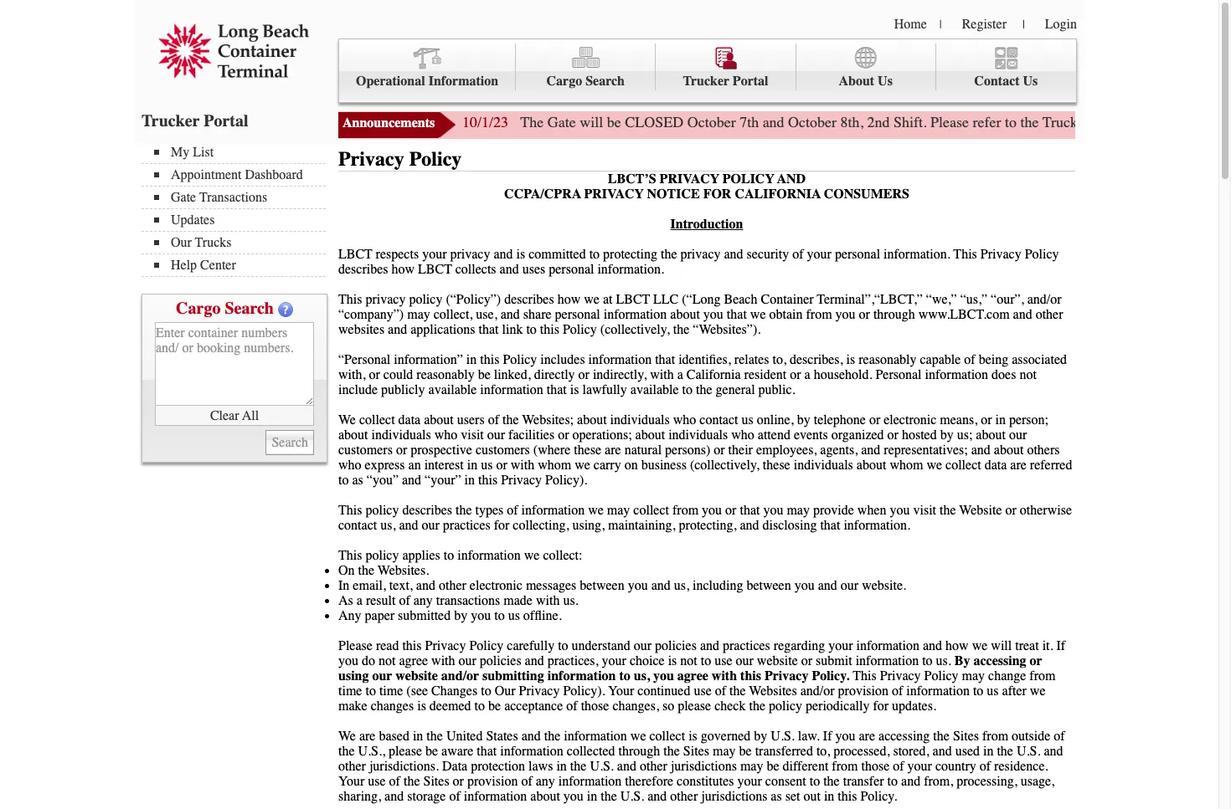 Task type: locate. For each thing, give the bounding box(es) containing it.
available
[[428, 383, 477, 398], [630, 383, 679, 398]]

we collect data about users of the websites; about individuals who contact             us online, by telephone or electronic means, or in person; about             individuals who visit our facilities or operations; about individuals who             attend events organized or hosted by us; about our customers or prospective             customers (where these are natural persons) or their employees, agents, and             representatives; and about others who express an interest in us or with             whom we carry on business (collectively, these individuals about whom we             collect data are referred to as "you" and "your" in this privacy policy).
[[338, 413, 1072, 488]]

0 vertical spatial jurisdictions
[[671, 760, 737, 775]]

text,
[[389, 579, 413, 594]]

"us,"
[[960, 292, 987, 307]]

the right protecting
[[661, 247, 677, 262]]

describes down the uses
[[504, 292, 554, 307]]

of left being
[[964, 353, 975, 368]]

please left refer
[[931, 113, 969, 131]]

this policy describes the types of information we may collect from you or             that you may provide when you visit the website or otherwise contact us,             and our practices for collecting, using, maintaining, protecting, and             disclosing that information.
[[338, 503, 1072, 533]]

1 horizontal spatial menu bar
[[338, 39, 1077, 103]]

through left "we,"
[[873, 307, 915, 322]]

0 horizontal spatial provision
[[467, 775, 518, 790]]

1 horizontal spatial describes
[[402, 503, 452, 518]]

1 vertical spatial please
[[338, 639, 373, 654]]

1 vertical spatial (collectively,
[[690, 458, 759, 473]]

describes down "your" at left bottom
[[402, 503, 452, 518]]

2 | from the left
[[1023, 18, 1025, 32]]

0 vertical spatial policy).
[[545, 473, 587, 488]]

your inside this privacy policy may change from time to time (see changes to our             privacy policy). your continued use of the websites and/or provision of             information to us after we make changes is deemed to be acceptance of those             changes, so please check the policy periodically for updates.
[[608, 684, 634, 699]]

about up prospective
[[424, 413, 454, 428]]

0 horizontal spatial your
[[338, 775, 365, 790]]

reasonably
[[859, 353, 917, 368], [416, 368, 475, 383]]

0 horizontal spatial use
[[368, 775, 386, 790]]

those left 'changes,'
[[581, 699, 609, 714]]

None submit
[[266, 430, 314, 456]]

this inside we are based in the united states and the information we collect is             governed by u.s. law. if you are accessing the sites from outside of the             u.s., please be aware that information collected through the sites may be             transferred to, processed, stored, and used in the u.s. and other             jurisdictions. data protection laws in the u.s. and other jurisdictions may             be different from those of your country of residence. your use of the sites             or provision of any information therefore constitutes your consent to the             transfer to and from, processing, usage, sharing, and storage of             information about you in the u.s. and other jurisdictions as set out in             this policy.
[[838, 790, 857, 805]]

agree inside by accessing or using our website and/or submitting information to us,                 you agree with this privacy policy.
[[677, 669, 708, 684]]

or up household.
[[859, 307, 870, 322]]

0 vertical spatial menu bar
[[338, 39, 1077, 103]]

0 vertical spatial if
[[1057, 639, 1065, 654]]

1 horizontal spatial please
[[678, 699, 711, 714]]

1 horizontal spatial electronic
[[884, 413, 937, 428]]

home link
[[894, 17, 927, 32]]

2 horizontal spatial how
[[946, 639, 969, 654]]

1 horizontal spatial through
[[873, 307, 915, 322]]

privacy down the (where
[[501, 473, 542, 488]]

information inside this policy applies to information we collect: on the websites. in email, text, and other electronic messages between you and us,                     including between you and our website. as a result of any transactions made with us. any paper submitted by you to us offline.
[[457, 549, 521, 564]]

(collectively, inside this privacy policy ("policy") describes how we at lbct llc ("long beach             container terminal","lbct," "we," "us," "our", and/or "company") may             collect, use, and share personal information about you that we obtain from             you or through www.lbct.com and other websites and applications that link             to this policy (collectively, the "websites").
[[600, 322, 670, 338]]

1 vertical spatial to,
[[816, 745, 830, 760]]

privacy inside we collect data about users of the websites; about individuals who contact             us online, by telephone or electronic means, or in person; about             individuals who visit our facilities or operations; about individuals who             attend events organized or hosted by us; about our customers or prospective             customers (where these are natural persons) or their employees, agents, and             representatives; and about others who express an interest in us or with             whom we carry on business (collectively, these individuals about whom we             collect data are referred to as "you" and "your" in this privacy policy).
[[501, 473, 542, 488]]

a for website.
[[357, 594, 363, 609]]

0 vertical spatial we
[[338, 413, 356, 428]]

2 whom from the left
[[890, 458, 923, 473]]

2 vertical spatial describes
[[402, 503, 452, 518]]

to inside this privacy policy ("policy") describes how we at lbct llc ("long beach             container terminal","lbct," "we," "us," "our", and/or "company") may             collect, use, and share personal information about you that we obtain from             you or through www.lbct.com and other websites and applications that link             to this policy (collectively, the "websites").
[[526, 322, 537, 338]]

policy inside please read this privacy policy carefully to understand our policies and             practices regarding your information and how we will treat it. if you do             not agree with our policies and practices, your choice is not to use our             website or submit information to us.
[[469, 639, 504, 654]]

obtain
[[769, 307, 803, 322]]

through inside we are based in the united states and the information we collect is             governed by u.s. law. if you are accessing the sites from outside of the             u.s., please be aware that information collected through the sites may be             transferred to, processed, stored, and used in the u.s. and other             jurisdictions. data protection laws in the u.s. and other jurisdictions may             be different from those of your country of residence. your use of the sites             or provision of any information therefore constitutes your consent to the             transfer to and from, processing, usage, sharing, and storage of             information about you in the u.s. and other jurisdictions as set out in             this policy.
[[619, 745, 660, 760]]

of inside we collect data about users of the websites; about individuals who contact             us online, by telephone or electronic means, or in person; about             individuals who visit our facilities or operations; about individuals who             attend events organized or hosted by us; about our customers or prospective             customers (where these are natural persons) or their employees, agents, and             representatives; and about others who express an interest in us or with             whom we carry on business (collectively, these individuals about whom we             collect data are referred to as "you" and "your" in this privacy policy).
[[488, 413, 499, 428]]

0 horizontal spatial any
[[414, 594, 433, 609]]

policy). down practices,
[[563, 684, 605, 699]]

0 horizontal spatial time
[[338, 684, 362, 699]]

or right telephone
[[869, 413, 880, 428]]

through for collected
[[619, 745, 660, 760]]

please inside we are based in the united states and the information we collect is             governed by u.s. law. if you are accessing the sites from outside of the             u.s., please be aware that information collected through the sites may be             transferred to, processed, stored, and used in the u.s. and other             jurisdictions. data protection laws in the u.s. and other jurisdictions may             be different from those of your country of residence. your use of the sites             or provision of any information therefore constitutes your consent to the             transfer to and from, processing, usage, sharing, and storage of             information about you in the u.s. and other jurisdictions as set out in             this policy.
[[389, 745, 422, 760]]

carry
[[594, 458, 621, 473]]

a left california
[[677, 368, 683, 383]]

contact us link
[[936, 44, 1076, 91]]

0 horizontal spatial trucker
[[142, 111, 200, 131]]

of inside lbct respects your privacy and is committed to protecting the privacy and             security of your personal information. this privacy policy describes how             lbct collects and uses personal information.
[[792, 247, 804, 262]]

1 horizontal spatial accessing
[[974, 654, 1026, 669]]

the inside lbct respects your privacy and is committed to protecting the privacy and             security of your personal information. this privacy policy describes how             lbct collects and uses personal information.
[[661, 247, 677, 262]]

is inside we are based in the united states and the information we collect is             governed by u.s. law. if you are accessing the sites from outside of the             u.s., please be aware that information collected through the sites may be             transferred to, processed, stored, and used in the u.s. and other             jurisdictions. data protection laws in the u.s. and other jurisdictions may             be different from those of your country of residence. your use of the sites             or provision of any information therefore constitutes your consent to the             transfer to and from, processing, usage, sharing, and storage of             information about you in the u.s. and other jurisdictions as set out in             this policy.
[[689, 729, 697, 745]]

a
[[677, 368, 683, 383], [804, 368, 810, 383], [357, 594, 363, 609]]

2 we from the top
[[338, 729, 356, 745]]

2 us from the left
[[1023, 74, 1038, 89]]

governed
[[701, 729, 751, 745]]

0 horizontal spatial to,
[[773, 353, 786, 368]]

is left 'committed'
[[516, 247, 525, 262]]

be left aware
[[425, 745, 438, 760]]

0 horizontal spatial policy.
[[812, 669, 849, 684]]

1 horizontal spatial those
[[861, 760, 890, 775]]

0 horizontal spatial website
[[395, 669, 438, 684]]

customers down users
[[476, 443, 530, 458]]

a inside this policy applies to information we collect: on the websites. in email, text, and other electronic messages between you and us,                     including between you and our website. as a result of any transactions made with us. any paper submitted by you to us offline.
[[357, 594, 363, 609]]

1 vertical spatial how
[[558, 292, 581, 307]]

other
[[1036, 307, 1063, 322], [439, 579, 466, 594], [338, 760, 366, 775], [640, 760, 667, 775], [670, 790, 698, 805]]

public.
[[758, 383, 795, 398]]

1 vertical spatial will
[[991, 639, 1012, 654]]

this inside this privacy policy ("policy") describes how we at lbct llc ("long beach             container terminal","lbct," "we," "us," "our", and/or "company") may             collect, use, and share personal information about you that we obtain from             you or through www.lbct.com and other websites and applications that link             to this policy (collectively, the "websites").
[[338, 292, 362, 307]]

1 vertical spatial policy.
[[860, 790, 897, 805]]

after
[[1002, 684, 1027, 699]]

0 horizontal spatial available
[[428, 383, 477, 398]]

0 horizontal spatial whom
[[538, 458, 571, 473]]

with up the check
[[712, 669, 737, 684]]

1 horizontal spatial how
[[558, 292, 581, 307]]

that inside we are based in the united states and the information we collect is             governed by u.s. law. if you are accessing the sites from outside of the             u.s., please be aware that information collected through the sites may be             transferred to, processed, stored, and used in the u.s. and other             jurisdictions. data protection laws in the u.s. and other jurisdictions may             be different from those of your country of residence. your use of the sites             or provision of any information therefore constitutes your consent to the             transfer to and from, processing, usage, sharing, and storage of             information about you in the u.s. and other jurisdictions as set out in             this policy.
[[477, 745, 497, 760]]

we inside we are based in the united states and the information we collect is             governed by u.s. law. if you are accessing the sites from outside of the             u.s., please be aware that information collected through the sites may be             transferred to, processed, stored, and used in the u.s. and other             jurisdictions. data protection laws in the u.s. and other jurisdictions may             be different from those of your country of residence. your use of the sites             or provision of any information therefore constitutes your consent to the             transfer to and from, processing, usage, sharing, and storage of             information about you in the u.s. and other jurisdictions as set out in             this policy.
[[630, 729, 646, 745]]

data
[[442, 760, 467, 775]]

1 vertical spatial for
[[494, 518, 509, 533]]

1 horizontal spatial visit
[[913, 503, 936, 518]]

electronic left messages
[[470, 579, 523, 594]]

contact us
[[974, 74, 1038, 89]]

policy. inside we are based in the united states and the information we collect is             governed by u.s. law. if you are accessing the sites from outside of the             u.s., please be aware that information collected through the sites may be             transferred to, processed, stored, and used in the u.s. and other             jurisdictions. data protection laws in the u.s. and other jurisdictions may             be different from those of your country of residence. your use of the sites             or provision of any information therefore constitutes your consent to the             transfer to and from, processing, usage, sharing, and storage of             information about you in the u.s. and other jurisdictions as set out in             this policy.
[[860, 790, 897, 805]]

reasonably down applications
[[416, 368, 475, 383]]

this inside this privacy policy may change from time to time (see changes to our             privacy policy). your continued use of the websites and/or provision of             information to us after we make changes is deemed to be acceptance of those             changes, so please check the policy periodically for updates.
[[853, 669, 877, 684]]

2 horizontal spatial describes
[[504, 292, 554, 307]]

1 vertical spatial menu bar
[[142, 143, 334, 277]]

website inside by accessing or using our website and/or submitting information to us,                 you agree with this privacy policy.
[[395, 669, 438, 684]]

this up in
[[338, 549, 362, 564]]

privacy
[[450, 247, 490, 262], [680, 247, 721, 262], [366, 292, 406, 307]]

could
[[383, 368, 413, 383]]

by inside we are based in the united states and the information we collect is             governed by u.s. law. if you are accessing the sites from outside of the             u.s., please be aware that information collected through the sites may be             transferred to, processed, stored, and used in the u.s. and other             jurisdictions. data protection laws in the u.s. and other jurisdictions may             be different from those of your country of residence. your use of the sites             or provision of any information therefore constitutes your consent to the             transfer to and from, processing, usage, sharing, and storage of             information about you in the u.s. and other jurisdictions as set out in             this policy.
[[754, 729, 767, 745]]

us, inside this policy applies to information we collect: on the websites. in email, text, and other electronic messages between you and us,                     including between you and our website. as a result of any transactions made with us. any paper submitted by you to us offline.
[[674, 579, 689, 594]]

1 we from the top
[[338, 413, 356, 428]]

as left set
[[771, 790, 782, 805]]

0 vertical spatial trucker portal
[[683, 74, 768, 89]]

or left hosted
[[887, 428, 899, 443]]

we right by
[[972, 639, 988, 654]]

0 vertical spatial please
[[931, 113, 969, 131]]

privacy left notice
[[584, 187, 644, 202]]

as inside we collect data about users of the websites; about individuals who contact             us online, by telephone or electronic means, or in person; about             individuals who visit our facilities or operations; about individuals who             attend events organized or hosted by us; about our customers or prospective             customers (where these are natural persons) or their employees, agents, and             representatives; and about others who express an interest in us or with             whom we carry on business (collectively, these individuals about whom we             collect data are referred to as "you" and "your" in this privacy policy).
[[352, 473, 363, 488]]

our up states
[[495, 684, 515, 699]]

other inside this policy applies to information we collect: on the websites. in email, text, and other electronic messages between you and us,                     including between you and our website. as a result of any transactions made with us. any paper submitted by you to us offline.
[[439, 579, 466, 594]]

those
[[581, 699, 609, 714], [861, 760, 890, 775]]

trucker up closed
[[683, 74, 729, 89]]

protecting
[[603, 247, 657, 262]]

(collectively,
[[600, 322, 670, 338], [690, 458, 759, 473]]

policy.
[[812, 669, 849, 684], [860, 790, 897, 805]]

and/or inside by accessing or using our website and/or submitting information to us,                 you agree with this privacy policy.
[[441, 669, 479, 684]]

please right so
[[678, 699, 711, 714]]

for
[[1216, 113, 1231, 131], [494, 518, 509, 533], [873, 699, 889, 714]]

0 vertical spatial policy.
[[812, 669, 849, 684]]

0 vertical spatial those
[[581, 699, 609, 714]]

(see
[[406, 684, 428, 699]]

0 horizontal spatial contact
[[338, 518, 377, 533]]

be inside this privacy policy may change from time to time (see changes to our             privacy policy). your continued use of the websites and/or provision of             information to us after we make changes is deemed to be acceptance of those             changes, so please check the policy periodically for updates.
[[488, 699, 501, 714]]

the right on
[[358, 564, 374, 579]]

us left online,
[[742, 413, 753, 428]]

1 horizontal spatial for
[[873, 699, 889, 714]]

your right security
[[807, 247, 832, 262]]

privacy
[[660, 172, 719, 187], [584, 187, 644, 202]]

the down llc
[[673, 322, 690, 338]]

0 vertical spatial accessing
[[974, 654, 1026, 669]]

check
[[714, 699, 746, 714]]

residence.
[[994, 760, 1048, 775]]

0 horizontal spatial will
[[580, 113, 603, 131]]

collect down include on the left of page
[[359, 413, 395, 428]]

2 horizontal spatial privacy
[[680, 247, 721, 262]]

0 horizontal spatial please
[[338, 639, 373, 654]]

or inside by accessing or using our website and/or submitting information to us,                 you agree with this privacy policy.
[[1030, 654, 1042, 669]]

1 vertical spatial search
[[225, 299, 274, 318]]

outside
[[1012, 729, 1050, 745]]

2 horizontal spatial lbct
[[616, 292, 650, 307]]

we inside we are based in the united states and the information we collect is             governed by u.s. law. if you are accessing the sites from outside of the             u.s., please be aware that information collected through the sites may be             transferred to, processed, stored, and used in the u.s. and other             jurisdictions. data protection laws in the u.s. and other jurisdictions may             be different from those of your country of residence. your use of the sites             or provision of any information therefore constitutes your consent to the             transfer to and from, processing, usage, sharing, and storage of             information about you in the u.s. and other jurisdictions as set out in             this policy.
[[338, 729, 356, 745]]

this for this policy applies to information we collect: on the websites. in email, text, and other electronic messages between you and us,                     including between you and our website. as a result of any transactions made with us. any paper submitted by you to us offline.
[[338, 549, 362, 564]]

will
[[580, 113, 603, 131], [991, 639, 1012, 654]]

0 horizontal spatial gate
[[171, 190, 196, 205]]

is inside lbct respects your privacy and is committed to protecting the privacy and             security of your personal information. this privacy policy describes how             lbct collects and uses personal information.
[[516, 247, 525, 262]]

available right the lawfully
[[630, 383, 679, 398]]

this for this privacy policy ("policy") describes how we at lbct llc ("long beach             container terminal","lbct," "we," "us," "our", and/or "company") may             collect, use, and share personal information about you that we obtain from             you or through www.lbct.com and other websites and applications that link             to this policy (collectively, the "websites").
[[338, 292, 362, 307]]

the left u.s.,
[[338, 745, 355, 760]]

may left "change"
[[962, 669, 985, 684]]

of left storage
[[389, 775, 400, 790]]

1 horizontal spatial website
[[757, 654, 798, 669]]

in
[[466, 353, 477, 368], [995, 413, 1006, 428], [467, 458, 478, 473], [464, 473, 475, 488], [413, 729, 423, 745], [983, 745, 994, 760], [556, 760, 567, 775], [587, 790, 597, 805], [824, 790, 834, 805]]

policy inside this policy describes the types of information we may collect from you or             that you may provide when you visit the website or otherwise contact us,             and our practices for collecting, using, maintaining, protecting, and             disclosing that information.
[[366, 503, 399, 518]]

0 horizontal spatial between
[[580, 579, 624, 594]]

if inside please read this privacy policy carefully to understand our policies and             practices regarding your information and how we will treat it. if you do             not agree with our policies and practices, your choice is not to use our             website or submit information to us.
[[1057, 639, 1065, 654]]

1 horizontal spatial any
[[536, 775, 555, 790]]

trucker
[[683, 74, 729, 89], [142, 111, 200, 131]]

privacy inside by accessing or using our website and/or submitting information to us,                 you agree with this privacy policy.
[[765, 669, 809, 684]]

my list appointment dashboard gate transactions updates our trucks help center
[[171, 145, 303, 273]]

0 horizontal spatial accessing
[[879, 729, 930, 745]]

that left identifies,
[[655, 353, 675, 368]]

the inside this policy applies to information we collect: on the websites. in email, text, and other electronic messages between you and us,                     including between you and our website. as a result of any transactions made with us. any paper submitted by you to us offline.
[[358, 564, 374, 579]]

0 vertical spatial how
[[392, 262, 415, 277]]

do
[[362, 654, 375, 669]]

0 horizontal spatial electronic
[[470, 579, 523, 594]]

us. right offline.
[[563, 594, 578, 609]]

personal up terminal","lbct,"
[[835, 247, 880, 262]]

2 horizontal spatial us,
[[674, 579, 689, 594]]

1 horizontal spatial policies
[[655, 639, 697, 654]]

of right country
[[980, 760, 991, 775]]

to inside "personal information" in this policy includes information that identifies,             relates to, describes, is reasonably capable of being associated with, or             could reasonably be linked, directly or indirectly, with a california             resident or a household. personal information does not include publicly             available information that is lawfully available to the general public.
[[682, 383, 693, 398]]

2 october from the left
[[788, 113, 837, 131]]

that right aware
[[477, 745, 497, 760]]

carefully
[[507, 639, 555, 654]]

jurisdictions
[[671, 760, 737, 775], [701, 790, 767, 805]]

other inside this privacy policy ("policy") describes how we at lbct llc ("long beach             container terminal","lbct," "we," "us," "our", and/or "company") may             collect, use, and share personal information about you that we obtain from             you or through www.lbct.com and other websites and applications that link             to this policy (collectively, the "websites").
[[1036, 307, 1063, 322]]

policy inside this policy applies to information we collect: on the websites. in email, text, and other electronic messages between you and us,                     including between you and our website. as a result of any transactions made with us. any paper submitted by you to us offline.
[[366, 549, 399, 564]]

1 vertical spatial visit
[[913, 503, 936, 518]]

accessing inside by accessing or using our website and/or submitting information to us,                 you agree with this privacy policy.
[[974, 654, 1026, 669]]

privacy
[[338, 147, 404, 171], [981, 247, 1021, 262], [501, 473, 542, 488], [425, 639, 466, 654], [765, 669, 809, 684], [880, 669, 921, 684], [519, 684, 560, 699]]

information up "means,"
[[925, 368, 988, 383]]

2 between from the left
[[747, 579, 791, 594]]

1 horizontal spatial whom
[[890, 458, 923, 473]]

to inside we collect data about users of the websites; about individuals who contact             us online, by telephone or electronic means, or in person; about             individuals who visit our facilities or operations; about individuals who             attend events organized or hosted by us; about our customers or prospective             customers (where these are natural persons) or their employees, agents, and             representatives; and about others who express an interest in us or with             whom we carry on business (collectively, these individuals about whom we             collect data are referred to as "you" and "your" in this privacy policy).
[[338, 473, 349, 488]]

telephone
[[814, 413, 866, 428]]

set
[[785, 790, 800, 805]]

messages
[[526, 579, 576, 594]]

us inside this privacy policy may change from time to time (see changes to our             privacy policy). your continued use of the websites and/or provision of             information to us after we make changes is deemed to be acceptance of those             changes, so please check the policy periodically for updates.
[[987, 684, 999, 699]]

from
[[806, 307, 832, 322], [673, 503, 699, 518], [1030, 669, 1056, 684], [982, 729, 1008, 745], [832, 760, 858, 775]]

in right used
[[983, 745, 994, 760]]

0 horizontal spatial practices
[[443, 518, 491, 533]]

policies up continued
[[655, 639, 697, 654]]

privacy up websites
[[366, 292, 406, 307]]

out
[[804, 790, 821, 805]]

as
[[352, 473, 363, 488], [771, 790, 782, 805]]

to, left processed,
[[816, 745, 830, 760]]

1 horizontal spatial a
[[677, 368, 683, 383]]

0 horizontal spatial cargo
[[176, 299, 221, 318]]

will down cargo search link
[[580, 113, 603, 131]]

0 horizontal spatial us.
[[563, 594, 578, 609]]

0 horizontal spatial and/or
[[441, 669, 479, 684]]

policy up applications
[[409, 292, 443, 307]]

that left link
[[479, 322, 499, 338]]

10/1/23
[[462, 113, 508, 131]]

applies
[[402, 549, 440, 564]]

trucker portal link
[[656, 44, 796, 91]]

we left at
[[584, 292, 600, 307]]

0 vertical spatial your
[[608, 684, 634, 699]]

this right read
[[402, 639, 422, 654]]

0 vertical spatial search
[[586, 74, 625, 89]]

provision inside we are based in the united states and the information we collect is             governed by u.s. law. if you are accessing the sites from outside of the             u.s., please be aware that information collected through the sites may be             transferred to, processed, stored, and used in the u.s. and other             jurisdictions. data protection laws in the u.s. and other jurisdictions may             be different from those of your country of residence. your use of the sites             or provision of any information therefore constitutes your consent to the             transfer to and from, processing, usage, sharing, and storage of             information about you in the u.s. and other jurisdictions as set out in             this policy.
[[467, 775, 518, 790]]

october
[[687, 113, 736, 131], [788, 113, 837, 131]]

our
[[171, 235, 192, 250], [495, 684, 515, 699]]

2 horizontal spatial sites
[[953, 729, 979, 745]]

directly
[[534, 368, 575, 383]]

you left do
[[338, 654, 358, 669]]

privacy inside lbct respects your privacy and is committed to protecting the privacy and             security of your personal information. this privacy policy describes how             lbct collects and uses personal information.
[[981, 247, 1021, 262]]

1 horizontal spatial use
[[694, 684, 712, 699]]

1 vertical spatial please
[[389, 745, 422, 760]]

2 horizontal spatial and/or
[[1027, 292, 1062, 307]]

for
[[703, 187, 731, 202]]

1 vertical spatial our
[[495, 684, 515, 699]]

1 horizontal spatial and/or
[[800, 684, 835, 699]]

1 horizontal spatial cargo
[[546, 74, 582, 89]]

| left "login" link
[[1023, 18, 1025, 32]]

prospective
[[411, 443, 472, 458]]

to, inside "personal information" in this policy includes information that identifies,             relates to, describes, is reasonably capable of being associated with, or             could reasonably be linked, directly or indirectly, with a california             resident or a household. personal information does not include publicly             available information that is lawfully available to the general public.
[[773, 353, 786, 368]]

0 horizontal spatial search
[[225, 299, 274, 318]]

how up "company")
[[392, 262, 415, 277]]

be left transferred
[[739, 745, 752, 760]]

the left therefore
[[601, 790, 617, 805]]

website up changes
[[395, 669, 438, 684]]

1 horizontal spatial policy.
[[860, 790, 897, 805]]

for inside this policy describes the types of information we may collect from you or             that you may provide when you visit the website or otherwise contact us,             and our practices for collecting, using, maintaining, protecting, and             disclosing that information.
[[494, 518, 509, 533]]

capable
[[920, 353, 961, 368]]

1 available from the left
[[428, 383, 477, 398]]

1 vertical spatial electronic
[[470, 579, 523, 594]]

trucker portal inside 'link'
[[683, 74, 768, 89]]

and/or inside this privacy policy ("policy") describes how we at lbct llc ("long beach             container terminal","lbct," "we," "us," "our", and/or "company") may             collect, use, and share personal information about you that we obtain from             you or through www.lbct.com and other websites and applications that link             to this policy (collectively, the "websites").
[[1027, 292, 1062, 307]]

1 horizontal spatial cargo search
[[546, 74, 625, 89]]

household.
[[814, 368, 872, 383]]

with inside "personal information" in this policy includes information that identifies,             relates to, describes, is reasonably capable of being associated with, or             could reasonably be linked, directly or indirectly, with a california             resident or a household. personal information does not include publicly             available information that is lawfully available to the general public.
[[650, 368, 674, 383]]

0 vertical spatial any
[[414, 594, 433, 609]]

this inside this policy describes the types of information we may collect from you or             that you may provide when you visit the website or otherwise contact us,             and our practices for collecting, using, maintaining, protecting, and             disclosing that information.
[[338, 503, 362, 518]]

the up therefore
[[664, 745, 680, 760]]

0 horizontal spatial privacy
[[366, 292, 406, 307]]

website
[[757, 654, 798, 669], [395, 669, 438, 684]]

not right do
[[379, 654, 396, 669]]

1 vertical spatial through
[[619, 745, 660, 760]]

0 vertical spatial provision
[[838, 684, 889, 699]]

link
[[502, 322, 523, 338]]

0 vertical spatial describes
[[338, 262, 388, 277]]

that
[[727, 307, 747, 322], [479, 322, 499, 338], [655, 353, 675, 368], [547, 383, 567, 398], [740, 503, 760, 518], [820, 518, 840, 533], [477, 745, 497, 760]]

we left carry
[[575, 458, 590, 473]]

this for this privacy policy may change from time to time (see changes to our             privacy policy). your continued use of the websites and/or provision of             information to us after we make changes is deemed to be acceptance of those             changes, so please check the policy periodically for updates.
[[853, 669, 877, 684]]

please read this privacy policy carefully to understand our policies and             practices regarding your information and how we will treat it. if you do             not agree with our policies and practices, your choice is not to use our             website or submit information to us.
[[338, 639, 1065, 669]]

"your"
[[425, 473, 461, 488]]

hours
[[1114, 113, 1151, 131]]

1 horizontal spatial customers
[[476, 443, 530, 458]]

1 horizontal spatial gate
[[547, 113, 576, 131]]

this privacy policy ("policy") describes how we at lbct llc ("long beach             container terminal","lbct," "we," "us," "our", and/or "company") may             collect, use, and share personal information about you that we obtain from             you or through www.lbct.com and other websites and applications that link             to this policy (collectively, the "websites").
[[338, 292, 1063, 338]]

0 horizontal spatial describes
[[338, 262, 388, 277]]

policy inside this privacy policy ("policy") describes how we at lbct llc ("long beach             container terminal","lbct," "we," "us," "our", and/or "company") may             collect, use, and share personal information about you that we obtain from             you or through www.lbct.com and other websites and applications that link             to this policy (collectively, the "websites").
[[409, 292, 443, 307]]

publicly
[[381, 383, 425, 398]]

1 horizontal spatial these
[[763, 458, 790, 473]]

natural
[[624, 443, 662, 458]]

0 horizontal spatial cargo search
[[176, 299, 274, 318]]

0 vertical spatial us,
[[380, 518, 396, 533]]

please inside please read this privacy policy carefully to understand our policies and             practices regarding your information and how we will treat it. if you do             not agree with our policies and practices, your choice is not to use our             website or submit information to us.
[[338, 639, 373, 654]]

this inside lbct respects your privacy and is committed to protecting the privacy and             security of your personal information. this privacy policy describes how             lbct collects and uses personal information.
[[953, 247, 977, 262]]

using,
[[572, 518, 605, 533]]

0 vertical spatial will
[[580, 113, 603, 131]]

1 us from the left
[[878, 74, 893, 89]]

menu bar containing my list
[[142, 143, 334, 277]]

this inside we collect data about users of the websites; about individuals who contact             us online, by telephone or electronic means, or in person; about             individuals who visit our facilities or operations; about individuals who             attend events organized or hosted by us; about our customers or prospective             customers (where these are natural persons) or their employees, agents, and             representatives; and about others who express an interest in us or with             whom we carry on business (collectively, these individuals about whom we             collect data are referred to as "you" and "your" in this privacy policy).
[[478, 473, 498, 488]]

us, inside this policy describes the types of information we may collect from you or             that you may provide when you visit the website or otherwise contact us,             and our practices for collecting, using, maintaining, protecting, and             disclosing that information.
[[380, 518, 396, 533]]

policy inside "personal information" in this policy includes information that identifies,             relates to, describes, is reasonably capable of being associated with, or             could reasonably be linked, directly or indirectly, with a california             resident or a household. personal information does not include publicly             available information that is lawfully available to the general public.
[[503, 353, 537, 368]]

of right acceptance on the bottom
[[566, 699, 578, 714]]

how left treat
[[946, 639, 969, 654]]

by accessing or using our website and/or submitting information to us,                 you agree with this privacy policy.
[[338, 654, 1042, 684]]

policies
[[655, 639, 697, 654], [480, 654, 521, 669]]

relates
[[734, 353, 769, 368]]

understand
[[572, 639, 630, 654]]

sites up country
[[953, 729, 979, 745]]

menu bar
[[338, 39, 1077, 103], [142, 143, 334, 277]]

10/1/23 the gate will be closed october 7th and october 8th, 2nd shift. please refer to the truck gate hours web page for
[[462, 113, 1231, 131]]

visit inside we collect data about users of the websites; about individuals who contact             us online, by telephone or electronic means, or in person; about             individuals who visit our facilities or operations; about individuals who             attend events organized or hosted by us; about our customers or prospective             customers (where these are natural persons) or their employees, agents, and             representatives; and about others who express an interest in us or with             whom we carry on business (collectively, these individuals about whom we             collect data are referred to as "you" and "your" in this privacy policy).
[[461, 428, 484, 443]]

may right using,
[[607, 503, 630, 518]]

collect inside this policy describes the types of information we may collect from you or             that you may provide when you visit the website or otherwise contact us,             and our practices for collecting, using, maintaining, protecting, and             disclosing that information.
[[633, 503, 669, 518]]

information inside this policy describes the types of information we may collect from you or             that you may provide when you visit the website or otherwise contact us,             and our practices for collecting, using, maintaining, protecting, and             disclosing that information.
[[521, 503, 585, 518]]

in right interest
[[467, 458, 478, 473]]

"personal information" in this policy includes information that identifies,             relates to, describes, is reasonably capable of being associated with, or             could reasonably be linked, directly or indirectly, with a california             resident or a household. personal information does not include publicly             available information that is lawfully available to the general public.
[[338, 353, 1067, 398]]

may left collect,
[[407, 307, 430, 322]]

describes inside lbct respects your privacy and is committed to protecting the privacy and             security of your personal information. this privacy policy describes how             lbct collects and uses personal information.
[[338, 262, 388, 277]]

and/or
[[1027, 292, 1062, 307], [441, 669, 479, 684], [800, 684, 835, 699]]

policy). inside we collect data about users of the websites; about individuals who contact             us online, by telephone or electronic means, or in person; about             individuals who visit our facilities or operations; about individuals who             attend events organized or hosted by us; about our customers or prospective             customers (where these are natural persons) or their employees, agents, and             representatives; and about others who express an interest in us or with             whom we carry on business (collectively, these individuals about whom we             collect data are referred to as "you" and "your" in this privacy policy).
[[545, 473, 587, 488]]

through inside this privacy policy ("policy") describes how we at lbct llc ("long beach             container terminal","lbct," "we," "us," "our", and/or "company") may             collect, use, and share personal information about you that we obtain from             you or through www.lbct.com and other websites and applications that link             to this policy (collectively, the "websites").
[[873, 307, 915, 322]]

contact inside this policy describes the types of information we may collect from you or             that you may provide when you visit the website or otherwise contact us,             and our practices for collecting, using, maintaining, protecting, and             disclosing that information.
[[338, 518, 377, 533]]

different
[[783, 760, 829, 775]]

your down choice
[[608, 684, 634, 699]]

if
[[1057, 639, 1065, 654], [823, 729, 832, 745]]

on
[[338, 564, 355, 579]]

agree
[[399, 654, 428, 669], [677, 669, 708, 684]]

privacy down regarding
[[765, 669, 809, 684]]

the up laws
[[544, 729, 561, 745]]

information down 'changes,'
[[564, 729, 627, 745]]

in down applications
[[466, 353, 477, 368]]

truck
[[1043, 113, 1078, 131]]

we inside we collect data about users of the websites; about individuals who contact             us online, by telephone or electronic means, or in person; about             individuals who visit our facilities or operations; about individuals who             attend events organized or hosted by us; about our customers or prospective             customers (where these are natural persons) or their employees, agents, and             representatives; and about others who express an interest in us or with             whom we carry on business (collectively, these individuals about whom we             collect data are referred to as "you" and "your" in this privacy policy).
[[338, 413, 356, 428]]

sites
[[953, 729, 979, 745], [683, 745, 709, 760], [423, 775, 449, 790]]

our up applies
[[422, 518, 440, 533]]

u.s. left constitutes on the bottom right of page
[[620, 790, 644, 805]]

is inside this privacy policy may change from time to time (see changes to our             privacy policy). your continued use of the websites and/or provision of             information to us after we make changes is deemed to be acceptance of those             changes, so please check the policy periodically for updates.
[[417, 699, 426, 714]]

policy up email,
[[366, 549, 399, 564]]

through
[[873, 307, 915, 322], [619, 745, 660, 760]]

we down 'changes,'
[[630, 729, 646, 745]]

we inside this policy applies to information we collect: on the websites. in email, text, and other electronic messages between you and us,                     including between you and our website. as a result of any transactions made with us. any paper submitted by you to us offline.
[[524, 549, 540, 564]]

processed,
[[834, 745, 890, 760]]

1 vertical spatial if
[[823, 729, 832, 745]]

0 horizontal spatial portal
[[204, 111, 248, 131]]

provision down submit
[[838, 684, 889, 699]]

provision
[[838, 684, 889, 699], [467, 775, 518, 790]]

1 vertical spatial us,
[[674, 579, 689, 594]]

Enter container numbers and/ or booking numbers.  text field
[[155, 322, 314, 406]]

this
[[953, 247, 977, 262], [338, 292, 362, 307], [338, 503, 362, 518], [338, 549, 362, 564], [853, 669, 877, 684]]

or left it.
[[1030, 654, 1042, 669]]

privacy inside please read this privacy policy carefully to understand our policies and             practices regarding your information and how we will treat it. if you do             not agree with our policies and practices, your choice is not to use our             website or submit information to us.
[[425, 639, 466, 654]]

transferred
[[755, 745, 813, 760]]

committed
[[529, 247, 586, 262]]

or left disclosing
[[725, 503, 737, 518]]

in down collected
[[587, 790, 597, 805]]

1 vertical spatial contact
[[338, 518, 377, 533]]

1 vertical spatial policy).
[[563, 684, 605, 699]]

share
[[523, 307, 552, 322]]

of right users
[[488, 413, 499, 428]]

1 vertical spatial any
[[536, 775, 555, 790]]

visit
[[461, 428, 484, 443], [913, 503, 936, 518]]

us, up 'changes,'
[[634, 669, 650, 684]]



Task type: describe. For each thing, give the bounding box(es) containing it.
may inside this privacy policy may change from time to time (see changes to our             privacy policy). your continued use of the websites and/or provision of             information to us after we make changes is deemed to be acceptance of those             changes, so please check the policy periodically for updates.
[[962, 669, 985, 684]]

the left data
[[404, 775, 420, 790]]

that right ("long
[[727, 307, 747, 322]]

continued
[[638, 684, 690, 699]]

portal inside 'link'
[[733, 74, 768, 89]]

united
[[446, 729, 483, 745]]

our right users
[[487, 428, 505, 443]]

practices inside please read this privacy policy carefully to understand our policies and             practices regarding your information and how we will treat it. if you do             not agree with our policies and practices, your choice is not to use our             website or submit information to us.
[[723, 639, 770, 654]]

1 horizontal spatial sites
[[683, 745, 709, 760]]

the
[[520, 113, 544, 131]]

indirectly,
[[593, 368, 647, 383]]

describes,
[[790, 353, 843, 368]]

us inside this policy applies to information we collect: on the websites. in email, text, and other electronic messages between you and us,                     including between you and our website. as a result of any transactions made with us. any paper submitted by you to us offline.
[[508, 609, 520, 624]]

as
[[338, 594, 353, 609]]

who up interest
[[434, 428, 457, 443]]

events
[[794, 428, 828, 443]]

individuals down events
[[794, 458, 853, 473]]

trucker inside 'link'
[[683, 74, 729, 89]]

privacy down practices,
[[519, 684, 560, 699]]

use inside this privacy policy may change from time to time (see changes to our             privacy policy). your continued use of the websites and/or provision of             information to us after we make changes is deemed to be acceptance of those             changes, so please check the policy periodically for updates.
[[694, 684, 712, 699]]

we inside this privacy policy may change from time to time (see changes to our             privacy policy). your continued use of the websites and/or provision of             information to us after we make changes is deemed to be acceptance of those             changes, so please check the policy periodically for updates.
[[1030, 684, 1046, 699]]

this for this policy describes the types of information we may collect from you or             that you may provide when you visit the website or otherwise contact us,             and our practices for collecting, using, maintaining, protecting, and             disclosing that information.
[[338, 503, 362, 518]]

paper
[[365, 609, 395, 624]]

if inside we are based in the united states and the information we collect is             governed by u.s. law. if you are accessing the sites from outside of the             u.s., please be aware that information collected through the sites may be             transferred to, processed, stored, and used in the u.s. and other             jurisdictions. data protection laws in the u.s. and other jurisdictions may             be different from those of your country of residence. your use of the sites             or provision of any information therefore constitutes your consent to the             transfer to and from, processing, usage, sharing, and storage of             information about you in the u.s. and other jurisdictions as set out in             this policy.
[[823, 729, 832, 745]]

this inside "personal information" in this policy includes information that identifies,             relates to, describes, is reasonably capable of being associated with, or             could reasonably be linked, directly or indirectly, with a california             resident or a household. personal information does not include publicly             available information that is lawfully available to the general public.
[[480, 353, 499, 368]]

1 horizontal spatial reasonably
[[859, 353, 917, 368]]

0 horizontal spatial reasonably
[[416, 368, 475, 383]]

stored,
[[893, 745, 929, 760]]

menu bar containing operational information
[[338, 39, 1077, 103]]

may left consent
[[740, 760, 763, 775]]

u.s. up usage,
[[1017, 745, 1041, 760]]

or left an
[[396, 443, 407, 458]]

beach
[[724, 292, 757, 307]]

2 horizontal spatial for
[[1216, 113, 1231, 131]]

usage,
[[1021, 775, 1054, 790]]

website inside please read this privacy policy carefully to understand our policies and             practices regarding your information and how we will treat it. if you do             not agree with our policies and practices, your choice is not to use our             website or submit information to us.
[[757, 654, 798, 669]]

personal
[[876, 368, 922, 383]]

any
[[338, 609, 361, 624]]

our up websites
[[736, 654, 754, 669]]

who up persons)
[[673, 413, 696, 428]]

about inside we are based in the united states and the information we collect is             governed by u.s. law. if you are accessing the sites from outside of the             u.s., please be aware that information collected through the sites may be             transferred to, processed, stored, and used in the u.s. and other             jurisdictions. data protection laws in the u.s. and other jurisdictions may             be different from those of your country of residence. your use of the sites             or provision of any information therefore constitutes your consent to the             transfer to and from, processing, usage, sharing, and storage of             information about you in the u.s. and other jurisdictions as set out in             this policy.
[[530, 790, 560, 805]]

made
[[504, 594, 533, 609]]

change
[[988, 669, 1026, 684]]

closed
[[625, 113, 684, 131]]

may left provide
[[787, 503, 810, 518]]

we for we collect data about users of the websites; about individuals who contact             us online, by telephone or electronic means, or in person; about             individuals who visit our facilities or operations; about individuals who             attend events organized or hosted by us; about our customers or prospective             customers (where these are natural persons) or their employees, agents, and             representatives; and about others who express an interest in us or with             whom we carry on business (collectively, these individuals about whom we             collect data are referred to as "you" and "your" in this privacy policy).
[[338, 413, 356, 428]]

you left beach
[[703, 307, 723, 322]]

our up changes
[[459, 654, 476, 669]]

by left us;
[[940, 428, 954, 443]]

our inside this policy describes the types of information we may collect from you or             that you may provide when you visit the website or otherwise contact us,             and our practices for collecting, using, maintaining, protecting, and             disclosing that information.
[[422, 518, 440, 533]]

with inside by accessing or using our website and/or submitting information to us,                 you agree with this privacy policy.
[[712, 669, 737, 684]]

by right online,
[[797, 413, 810, 428]]

the inside "personal information" in this policy includes information that identifies,             relates to, describes, is reasonably capable of being associated with, or             could reasonably be linked, directly or indirectly, with a california             resident or a household. personal information does not include publicly             available information that is lawfully available to the general public.
[[696, 383, 712, 398]]

in right "your" at left bottom
[[464, 473, 475, 488]]

lbct respects your privacy and is committed to protecting the privacy and             security of your personal information. this privacy policy describes how             lbct collects and uses personal information.
[[338, 247, 1059, 277]]

practices inside this policy describes the types of information we may collect from you or             that you may provide when you visit the website or otherwise contact us,             and our practices for collecting, using, maintaining, protecting, and             disclosing that information.
[[443, 518, 491, 533]]

in right the based
[[413, 729, 423, 745]]

privacy up updates.
[[880, 669, 921, 684]]

identifies,
[[678, 353, 731, 368]]

using
[[338, 669, 369, 684]]

this inside by accessing or using our website and/or submitting information to us,                 you agree with this privacy policy.
[[740, 669, 761, 684]]

that down includes
[[547, 383, 567, 398]]

means,
[[940, 413, 977, 428]]

or inside we are based in the united states and the information we collect is             governed by u.s. law. if you are accessing the sites from outside of the             u.s., please be aware that information collected through the sites may be             transferred to, processed, stored, and used in the u.s. and other             jurisdictions. data protection laws in the u.s. and other jurisdictions may             be different from those of your country of residence. your use of the sites             or provision of any information therefore constitutes your consent to the             transfer to and from, processing, usage, sharing, and storage of             information about you in the u.s. and other jurisdictions as set out in             this policy.
[[453, 775, 464, 790]]

about us link
[[796, 44, 936, 91]]

website.
[[862, 579, 906, 594]]

the left website
[[940, 503, 956, 518]]

the left united
[[427, 729, 443, 745]]

our inside by accessing or using our website and/or submitting information to us,                 you agree with this privacy policy.
[[372, 669, 392, 684]]

with,
[[338, 368, 366, 383]]

our left others
[[1009, 428, 1027, 443]]

updates link
[[154, 213, 326, 228]]

we inside please read this privacy policy carefully to understand our policies and             practices regarding your information and how we will treat it. if you do             not agree with our policies and practices, your choice is not to use our             website or submit information to us.
[[972, 639, 988, 654]]

0 horizontal spatial lbct
[[338, 247, 372, 262]]

we for we are based in the united states and the information we collect is             governed by u.s. law. if you are accessing the sites from outside of the             u.s., please be aware that information collected through the sites may be             transferred to, processed, stored, and used in the u.s. and other             jurisdictions. data protection laws in the u.s. and other jurisdictions may             be different from those of your country of residence. your use of the sites             or provision of any information therefore constitutes your consent to the             transfer to and from, processing, usage, sharing, and storage of             information about you in the u.s. and other jurisdictions as set out in             this policy.
[[338, 729, 356, 745]]

you right when
[[890, 503, 910, 518]]

you inside please read this privacy policy carefully to understand our policies and             practices regarding your information and how we will treat it. if you do             not agree with our policies and practices, your choice is not to use our             website or submit information to us.
[[338, 654, 358, 669]]

make
[[338, 699, 367, 714]]

updates
[[171, 213, 215, 228]]

we down hosted
[[927, 458, 942, 473]]

electronic inside we collect data about users of the websites; about individuals who contact             us online, by telephone or electronic means, or in person; about             individuals who visit our facilities or operations; about individuals who             attend events organized or hosted by us; about our customers or prospective             customers (where these are natural persons) or their employees, agents, and             representatives; and about others who express an interest in us or with             whom we carry on business (collectively, these individuals about whom we             collect data are referred to as "you" and "your" in this privacy policy).
[[884, 413, 937, 428]]

information. up "we,"
[[884, 247, 950, 262]]

in
[[338, 579, 350, 594]]

lbct inside this privacy policy ("policy") describes how we at lbct llc ("long beach             container terminal","lbct," "we," "us," "our", and/or "company") may             collect, use, and share personal information about you that we obtain from             you or through www.lbct.com and other websites and applications that link             to this policy (collectively, the "websites").
[[616, 292, 650, 307]]

of inside this policy describes the types of information we may collect from you or             that you may provide when you visit the website or otherwise contact us,             and our practices for collecting, using, maintaining, protecting, and             disclosing that information.
[[507, 503, 518, 518]]

about up "express"
[[338, 428, 368, 443]]

transactions
[[436, 594, 500, 609]]

on
[[625, 458, 638, 473]]

are left the based
[[359, 729, 376, 745]]

lbct's
[[608, 172, 656, 187]]

describes inside this privacy policy ("policy") describes how we at lbct llc ("long beach             container terminal","lbct," "we," "us," "our", and/or "company") may             collect, use, and share personal information about you that we obtain from             you or through www.lbct.com and other websites and applications that link             to this policy (collectively, the "websites").
[[504, 292, 554, 307]]

information up updates.
[[856, 654, 919, 669]]

information inside this privacy policy may change from time to time (see changes to our             privacy policy). your continued use of the websites and/or provision of             information to us after we make changes is deemed to be acceptance of those             changes, so please check the policy periodically for updates.
[[906, 684, 970, 699]]

with inside this policy applies to information we collect: on the websites. in email, text, and other electronic messages between you and us,                     including between you and our website. as a result of any transactions made with us. any paper submitted by you to us offline.
[[536, 594, 560, 609]]

cargo inside menu bar
[[546, 74, 582, 89]]

0 horizontal spatial data
[[398, 413, 421, 428]]

persons)
[[665, 443, 710, 458]]

1 whom from the left
[[538, 458, 571, 473]]

"we,"
[[926, 292, 957, 307]]

us, inside by accessing or using our website and/or submitting information to us,                 you agree with this privacy policy.
[[634, 669, 650, 684]]

information. up at
[[597, 262, 664, 277]]

describes inside this policy describes the types of information we may collect from you or             that you may provide when you visit the website or otherwise contact us,             and our practices for collecting, using, maintaining, protecting, and             disclosing that information.
[[402, 503, 452, 518]]

0 horizontal spatial privacy
[[584, 187, 644, 202]]

ccpa/cpra
[[504, 187, 581, 202]]

deemed
[[430, 699, 471, 714]]

organized
[[831, 428, 884, 443]]

your right respects
[[422, 247, 447, 262]]

collect down us;
[[946, 458, 981, 473]]

policy. inside by accessing or using our website and/or submitting information to us,                 you agree with this privacy policy.
[[812, 669, 849, 684]]

california
[[735, 187, 821, 202]]

2 time from the left
[[379, 684, 403, 699]]

us right interest
[[481, 458, 493, 473]]

this inside please read this privacy policy carefully to understand our policies and             practices regarding your information and how we will treat it. if you do             not agree with our policies and practices, your choice is not to use our             website or submit information to us.
[[402, 639, 422, 654]]

be left the different
[[767, 760, 779, 775]]

states
[[486, 729, 518, 745]]

2 horizontal spatial gate
[[1082, 113, 1110, 131]]

or left their
[[714, 443, 725, 458]]

or right us;
[[981, 413, 992, 428]]

individuals up an
[[371, 428, 431, 443]]

may inside this privacy policy ("policy") describes how we at lbct llc ("long beach             container terminal","lbct," "we," "us," "our", and/or "company") may             collect, use, and share personal information about you that we obtain from             you or through www.lbct.com and other websites and applications that link             to this policy (collectively, the "websites").
[[407, 307, 430, 322]]

security
[[747, 247, 789, 262]]

1 horizontal spatial lbct
[[418, 262, 452, 277]]

protection
[[471, 760, 525, 775]]

how inside lbct respects your privacy and is committed to protecting the privacy and             security of your personal information. this privacy policy describes how             lbct collects and uses personal information.
[[392, 262, 415, 277]]

any inside we are based in the united states and the information we collect is             governed by u.s. law. if you are accessing the sites from outside of the             u.s., please be aware that information collected through the sites may be             transferred to, processed, stored, and used in the u.s. and other             jurisdictions. data protection laws in the u.s. and other jurisdictions may             be different from those of your country of residence. your use of the sites             or provision of any information therefore constitutes your consent to the             transfer to and from, processing, usage, sharing, and storage of             information about you in the u.s. and other jurisdictions as set out in             this policy.
[[536, 775, 555, 790]]

1 horizontal spatial privacy
[[450, 247, 490, 262]]

processing,
[[957, 775, 1017, 790]]

1 horizontal spatial please
[[931, 113, 969, 131]]

or right facilities
[[558, 428, 569, 443]]

about left others
[[994, 443, 1024, 458]]

how inside this privacy policy ("policy") describes how we at lbct llc ("long beach             container terminal","lbct," "we," "us," "our", and/or "company") may             collect, use, and share personal information about you that we obtain from             you or through www.lbct.com and other websites and applications that link             to this policy (collectively, the "websites").
[[558, 292, 581, 307]]

information up the websites;
[[480, 383, 543, 398]]

so
[[662, 699, 674, 714]]

information right submit
[[856, 639, 920, 654]]

1 october from the left
[[687, 113, 736, 131]]

your left choice
[[602, 654, 626, 669]]

of inside this policy applies to information we collect: on the websites. in email, text, and other electronic messages between you and us,                     including between you and our website. as a result of any transactions made with us. any paper submitted by you to us offline.
[[399, 594, 410, 609]]

cargo search inside menu bar
[[546, 74, 625, 89]]

be inside "personal information" in this policy includes information that identifies,             relates to, describes, is reasonably capable of being associated with, or             could reasonably be linked, directly or indirectly, with a california             resident or a household. personal information does not include publicly             available information that is lawfully available to the general public.
[[478, 368, 491, 383]]

individuals up natural
[[610, 413, 670, 428]]

provide
[[813, 503, 854, 518]]

privacy down announcements
[[338, 147, 404, 171]]

consumers
[[824, 187, 909, 202]]

1 vertical spatial cargo search
[[176, 299, 274, 318]]

collecting,
[[513, 518, 569, 533]]

as inside we are based in the united states and the information we collect is             governed by u.s. law. if you are accessing the sites from outside of the             u.s., please be aware that information collected through the sites may be             transferred to, processed, stored, and used in the u.s. and other             jurisdictions. data protection laws in the u.s. and other jurisdictions may             be different from those of your country of residence. your use of the sites             or provision of any information therefore constitutes your consent to the             transfer to and from, processing, usage, sharing, and storage of             information about you in the u.s. and other jurisdictions as set out in             this policy.
[[771, 790, 782, 805]]

you up regarding
[[795, 579, 815, 594]]

not inside "personal information" in this policy includes information that identifies,             relates to, describes, is reasonably capable of being associated with, or             could reasonably be linked, directly or indirectly, with a california             resident or a household. personal information does not include publicly             available information that is lawfully available to the general public.
[[1020, 368, 1037, 383]]

us;
[[957, 428, 973, 443]]

submitted
[[398, 609, 451, 624]]

that right disclosing
[[820, 518, 840, 533]]

or inside please read this privacy policy carefully to understand our policies and             practices regarding your information and how we will treat it. if you do             not agree with our policies and practices, your choice is not to use our             website or submit information to us.
[[801, 654, 812, 669]]

collect inside we are based in the united states and the information we collect is             governed by u.s. law. if you are accessing the sites from outside of the             u.s., please be aware that information collected through the sites may be             transferred to, processed, stored, and used in the u.s. and other             jurisdictions. data protection laws in the u.s. and other jurisdictions may             be different from those of your country of residence. your use of the sites             or provision of any information therefore constitutes your consent to the             transfer to and from, processing, usage, sharing, and storage of             information about you in the u.s. and other jurisdictions as set out in             this policy.
[[649, 729, 685, 745]]

please inside this privacy policy may change from time to time (see changes to our             privacy policy). your continued use of the websites and/or provision of             information to us after we make changes is deemed to be acceptance of those             changes, so please check the policy periodically for updates.
[[678, 699, 711, 714]]

appointment
[[171, 167, 242, 183]]

contact
[[974, 74, 1020, 89]]

from inside this policy describes the types of information we may collect from you or             that you may provide when you visit the website or otherwise contact us,             and our practices for collecting, using, maintaining, protecting, and             disclosing that information.
[[673, 503, 699, 518]]

or right "resident"
[[790, 368, 801, 383]]

this policy applies to information we collect: on the websites. in email, text, and other electronic messages between you and us,                     including between you and our website. as a result of any transactions made with us. any paper submitted by you to us offline.
[[338, 549, 906, 624]]

the left websites
[[729, 684, 746, 699]]

1 horizontal spatial data
[[985, 458, 1007, 473]]

in inside "personal information" in this policy includes information that identifies,             relates to, describes, is reasonably capable of being associated with, or             could reasonably be linked, directly or indirectly, with a california             resident or a household. personal information does not include publicly             available information that is lawfully available to the general public.
[[466, 353, 477, 368]]

who left "express"
[[338, 458, 361, 473]]

2 horizontal spatial a
[[804, 368, 810, 383]]

we inside this policy describes the types of information we may collect from you or             that you may provide when you visit the website or otherwise contact us,             and our practices for collecting, using, maintaining, protecting, and             disclosing that information.
[[588, 503, 604, 518]]

agree inside please read this privacy policy carefully to understand our policies and             practices regarding your information and how we will treat it. if you do             not agree with our policies and practices, your choice is not to use our             website or submit information to us.
[[399, 654, 428, 669]]

through for or
[[873, 307, 915, 322]]

the right the check
[[749, 699, 765, 714]]

from right the different
[[832, 760, 858, 775]]

u.s.,
[[358, 745, 385, 760]]

the left types
[[456, 503, 472, 518]]

"you"
[[367, 473, 399, 488]]

1 vertical spatial jurisdictions
[[701, 790, 767, 805]]

uses
[[522, 262, 545, 277]]

hosted
[[902, 428, 937, 443]]

you down collected
[[563, 790, 584, 805]]

an
[[408, 458, 421, 473]]

clear
[[210, 408, 239, 423]]

of right outside
[[1054, 729, 1065, 745]]

about inside this privacy policy ("policy") describes how we at lbct llc ("long beach             container terminal","lbct," "we," "us," "our", and/or "company") may             collect, use, and share personal information about you that we obtain from             you or through www.lbct.com and other websites and applications that link             to this policy (collectively, the "websites").
[[670, 307, 700, 322]]

you left made
[[471, 609, 491, 624]]

information down protection
[[464, 790, 527, 805]]

our inside my list appointment dashboard gate transactions updates our trucks help center
[[171, 235, 192, 250]]

0 horizontal spatial policies
[[480, 654, 521, 669]]

facilities
[[508, 428, 555, 443]]

agents,
[[820, 443, 858, 458]]

for inside this privacy policy may change from time to time (see changes to our             privacy policy). your continued use of the websites and/or provision of             information to us after we make changes is deemed to be acceptance of those             changes, so please check the policy periodically for updates.
[[873, 699, 889, 714]]

us for about us
[[878, 74, 893, 89]]

gate transactions link
[[154, 190, 326, 205]]

at
[[603, 292, 613, 307]]

you left provide
[[763, 503, 783, 518]]

u.s. left law.
[[771, 729, 795, 745]]

about down the lawfully
[[577, 413, 607, 428]]

0 horizontal spatial trucker portal
[[142, 111, 248, 131]]

electronic inside this policy applies to information we collect: on the websites. in email, text, and other electronic messages between you and us,                     including between you and our website. as a result of any transactions made with us. any paper submitted by you to us offline.
[[470, 579, 523, 594]]

how inside please read this privacy policy carefully to understand our policies and             practices regarding your information and how we will treat it. if you do             not agree with our policies and practices, your choice is not to use our             website or submit information to us.
[[946, 639, 969, 654]]

help center link
[[154, 258, 326, 273]]

a for indirectly,
[[677, 368, 683, 383]]

are left on
[[605, 443, 621, 458]]

of right storage
[[449, 790, 460, 805]]

use inside please read this privacy policy carefully to understand our policies and             practices regarding your information and how we will treat it. if you do             not agree with our policies and practices, your choice is not to use our             website or submit information to us.
[[715, 654, 732, 669]]

about up business
[[635, 428, 665, 443]]

home
[[894, 17, 927, 32]]

gate inside my list appointment dashboard gate transactions updates our trucks help center
[[171, 190, 196, 205]]

is inside please read this privacy policy carefully to understand our policies and             practices regarding your information and how we will treat it. if you do             not agree with our policies and practices, your choice is not to use our             website or submit information to us.
[[668, 654, 677, 669]]

policy inside this privacy policy may change from time to time (see changes to our             privacy policy). your continued use of the websites and/or provision of             information to us after we make changes is deemed to be acceptance of those             changes, so please check the policy periodically for updates.
[[924, 669, 959, 684]]

collected
[[567, 745, 615, 760]]

operational information link
[[339, 44, 516, 91]]

those inside this privacy policy may change from time to time (see changes to our             privacy policy). your continued use of the websites and/or provision of             information to us after we make changes is deemed to be acceptance of those             changes, so please check the policy periodically for updates.
[[581, 699, 609, 714]]

0 horizontal spatial sites
[[423, 775, 449, 790]]

our right understand
[[634, 639, 652, 654]]

2 customers from the left
[[476, 443, 530, 458]]

0 horizontal spatial these
[[574, 443, 601, 458]]

are down periodically
[[859, 729, 875, 745]]

about right us;
[[976, 428, 1006, 443]]

we are based in the united states and the information we collect is             governed by u.s. law. if you are accessing the sites from outside of the             u.s., please be aware that information collected through the sites may be             transferred to, processed, stored, and used in the u.s. and other             jurisdictions. data protection laws in the u.s. and other jurisdictions may             be different from those of your country of residence. your use of the sites             or provision of any information therefore constitutes your consent to the             transfer to and from, processing, usage, sharing, and storage of             information about you in the u.s. and other jurisdictions as set out in             this policy.
[[338, 729, 1065, 805]]

you down we collect data about users of the websites; about individuals who contact             us online, by telephone or electronic means, or in person; about             individuals who visit our facilities or operations; about individuals who             attend events organized or hosted by us; about our customers or prospective             customers (where these are natural persons) or their employees, agents, and             representatives; and about others who express an interest in us or with             whom we carry on business (collectively, these individuals about whom we             collect data are referred to as "you" and "your" in this privacy policy). at bottom
[[702, 503, 722, 518]]

policy inside this privacy policy may change from time to time (see changes to our             privacy policy). your continued use of the websites and/or provision of             information to us after we make changes is deemed to be acceptance of those             changes, so please check the policy periodically for updates.
[[769, 699, 802, 714]]

notice
[[647, 187, 700, 202]]

we left obtain
[[750, 307, 766, 322]]

therefore
[[625, 775, 673, 790]]

express
[[365, 458, 405, 473]]

of right transfer
[[893, 760, 904, 775]]

from inside this privacy policy may change from time to time (see changes to our             privacy policy). your continued use of the websites and/or provision of             information to us after we make changes is deemed to be acceptance of those             changes, so please check the policy periodically for updates.
[[1030, 669, 1056, 684]]

by
[[955, 654, 970, 669]]

being
[[979, 353, 1009, 368]]

of right periodically
[[892, 684, 903, 699]]

individuals left their
[[668, 428, 728, 443]]

from,
[[924, 775, 953, 790]]

1 horizontal spatial privacy
[[660, 172, 719, 187]]

aware
[[441, 745, 473, 760]]

to, inside we are based in the united states and the information we collect is             governed by u.s. law. if you are accessing the sites from outside of the             u.s., please be aware that information collected through the sites may be             transferred to, processed, stored, and used in the u.s. and other             jurisdictions. data protection laws in the u.s. and other jurisdictions may             be different from those of your country of residence. your use of the sites             or provision of any information therefore constitutes your consent to the             transfer to and from, processing, usage, sharing, and storage of             information about you in the u.s. and other jurisdictions as set out in             this policy.
[[816, 745, 830, 760]]

your right regarding
[[828, 639, 853, 654]]

read
[[376, 639, 399, 654]]

about down organized
[[857, 458, 886, 473]]

us for contact us
[[1023, 74, 1038, 89]]

terminal","lbct,"
[[817, 292, 923, 307]]

protecting,
[[679, 518, 737, 533]]

collect,
[[434, 307, 473, 322]]

storage
[[407, 790, 446, 805]]

you down the maintaining,
[[628, 579, 648, 594]]

our inside this privacy policy may change from time to time (see changes to our             privacy policy). your continued use of the websites and/or provision of             information to us after we make changes is deemed to be acceptance of those             changes, so please check the policy periodically for updates.
[[495, 684, 515, 699]]

"company")
[[338, 307, 404, 322]]

sharing,
[[338, 790, 381, 805]]

treat
[[1015, 639, 1039, 654]]

this inside this privacy policy ("policy") describes how we at lbct llc ("long beach             container terminal","lbct," "we," "us," "our", and/or "company") may             collect, use, and share personal information about you that we obtain from             you or through www.lbct.com and other websites and applications that link             to this policy (collectively, the "websites").
[[540, 322, 559, 338]]

1 time from the left
[[338, 684, 362, 699]]

includes
[[540, 353, 585, 368]]

from inside this privacy policy ("policy") describes how we at lbct llc ("long beach             container terminal","lbct," "we," "us," "our", and/or "company") may             collect, use, and share personal information about you that we obtain from             you or through www.lbct.com and other websites and applications that link             to this policy (collectively, the "websites").
[[806, 307, 832, 322]]

1 | from the left
[[940, 18, 942, 32]]

1 between from the left
[[580, 579, 624, 594]]

"personal
[[338, 353, 390, 368]]

in right laws
[[556, 760, 567, 775]]

any inside this policy applies to information we collect: on the websites. in email, text, and other electronic messages between you and us,                     including between you and our website. as a result of any transactions made with us. any paper submitted by you to us offline.
[[414, 594, 433, 609]]

disclosing
[[763, 518, 817, 533]]

you down periodically
[[835, 729, 856, 745]]

privacy inside this privacy policy ("policy") describes how we at lbct llc ("long beach             container terminal","lbct," "we," "us," "our", and/or "company") may             collect, use, and share personal information about you that we obtain from             you or through www.lbct.com and other websites and applications that link             to this policy (collectively, the "websites").
[[366, 292, 406, 307]]

the left truck
[[1021, 113, 1039, 131]]

about
[[839, 74, 874, 89]]

shift.
[[894, 113, 927, 131]]

the right out
[[823, 775, 840, 790]]

provision inside this privacy policy may change from time to time (see changes to our             privacy policy). your continued use of the websites and/or provision of             information to us after we make changes is deemed to be acceptance of those             changes, so please check the policy periodically for updates.
[[838, 684, 889, 699]]

with inside we collect data about users of the websites; about individuals who contact             us online, by telephone or electronic means, or in person; about             individuals who visit our facilities or operations; about individuals who             attend events organized or hosted by us; about our customers or prospective             customers (where these are natural persons) or their employees, agents, and             representatives; and about others who express an interest in us or with             whom we carry on business (collectively, these individuals about whom we             collect data are referred to as "you" and "your" in this privacy policy).
[[511, 458, 534, 473]]

2 available from the left
[[630, 383, 679, 398]]

policy). inside this privacy policy may change from time to time (see changes to our             privacy policy). your continued use of the websites and/or provision of             information to us after we make changes is deemed to be acceptance of those             changes, so please check the policy periodically for updates.
[[563, 684, 605, 699]]

or right the with,
[[369, 368, 380, 383]]

linked,
[[494, 368, 531, 383]]

acceptance
[[504, 699, 563, 714]]

their
[[728, 443, 753, 458]]

(collectively, inside we collect data about users of the websites; about individuals who contact             us online, by telephone or electronic means, or in person; about             individuals who visit our facilities or operations; about individuals who             attend events organized or hosted by us; about our customers or prospective             customers (where these are natural persons) or their employees, agents, and             representatives; and about others who express an interest in us or with             whom we carry on business (collectively, these individuals about whom we             collect data are referred to as "you" and "your" in this privacy policy).
[[690, 458, 759, 473]]

information down acceptance on the bottom
[[500, 745, 563, 760]]

1 horizontal spatial not
[[680, 654, 697, 669]]

are left others
[[1010, 458, 1027, 473]]

us. inside this policy applies to information we collect: on the websites. in email, text, and other electronic messages between you and us,                     including between you and our website. as a result of any transactions made with us. any paper submitted by you to us offline.
[[563, 594, 578, 609]]

or right website
[[1005, 503, 1017, 518]]

business
[[641, 458, 687, 473]]

the left used
[[933, 729, 950, 745]]

1 customers from the left
[[338, 443, 393, 458]]

you inside by accessing or using our website and/or submitting information to us,                 you agree with this privacy policy.
[[653, 669, 674, 684]]

0 horizontal spatial not
[[379, 654, 396, 669]]

information"
[[394, 353, 463, 368]]

you up describes,
[[835, 307, 856, 322]]



Task type: vqa. For each thing, say whether or not it's contained in the screenshot.
the Portal within Trucker Portal link
no



